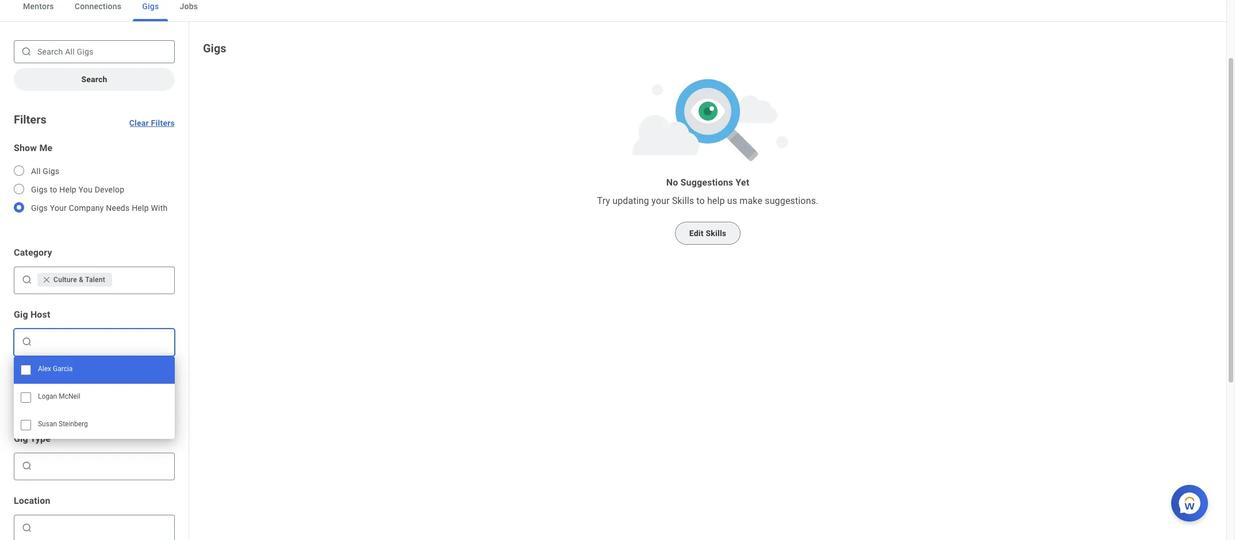 Task type: describe. For each thing, give the bounding box(es) containing it.
garcia
[[53, 365, 73, 373]]

gigs to help you develop
[[31, 185, 124, 194]]

updating
[[613, 196, 649, 206]]

alex garcia option
[[14, 356, 175, 384]]

clear filters button
[[129, 105, 175, 128]]

press left arrow to navigate selected items field
[[115, 271, 170, 289]]

gig for gig type
[[14, 434, 28, 444]]

search
[[81, 75, 107, 84]]

try
[[597, 196, 610, 206]]

gig type
[[14, 434, 51, 444]]

remove image down category
[[42, 275, 53, 285]]

you
[[79, 185, 93, 194]]

gig for gig host
[[14, 309, 28, 320]]

0 horizontal spatial help
[[59, 185, 76, 194]]

1 search image from the top
[[21, 336, 33, 348]]

gigs right the all
[[43, 167, 59, 176]]

4 search image from the top
[[21, 523, 33, 534]]

skills inside button
[[706, 229, 726, 238]]

your
[[50, 204, 67, 213]]

location
[[14, 496, 50, 507]]

logan
[[38, 393, 57, 401]]

clear
[[129, 118, 149, 128]]

host
[[30, 309, 50, 320]]

susan steinberg option
[[14, 412, 175, 439]]

mcneil
[[59, 393, 80, 401]]

Search All Gigs text field
[[14, 40, 175, 63]]

culture & talent
[[53, 276, 105, 284]]

1 vertical spatial help
[[132, 204, 149, 213]]

remove image left culture at left bottom
[[42, 275, 51, 285]]

show me
[[14, 143, 53, 154]]

with
[[151, 204, 168, 213]]

make
[[740, 196, 763, 206]]

needs
[[106, 204, 130, 213]]

culture
[[53, 276, 77, 284]]

all gigs
[[31, 167, 59, 176]]

gigs your company needs help with
[[31, 204, 168, 213]]



Task type: locate. For each thing, give the bounding box(es) containing it.
help left with
[[132, 204, 149, 213]]

connections button
[[65, 0, 131, 21]]

jobs
[[180, 2, 198, 11]]

skills right edit
[[706, 229, 726, 238]]

2 gig from the top
[[14, 434, 28, 444]]

connections
[[75, 2, 121, 11]]

0 vertical spatial search image
[[21, 46, 32, 57]]

steinberg
[[59, 420, 88, 428]]

organization
[[67, 371, 121, 382]]

search image
[[21, 46, 32, 57], [21, 274, 33, 286]]

alex
[[38, 365, 51, 373]]

tab list
[[0, 0, 1226, 22]]

filters inside clear filters button
[[151, 118, 175, 128]]

logan mcneil option
[[14, 384, 175, 412]]

gigs
[[142, 2, 159, 11], [203, 41, 226, 55], [43, 167, 59, 176], [31, 185, 48, 194], [31, 204, 48, 213]]

search image left logan
[[21, 398, 33, 410]]

gigs for gigs button
[[142, 2, 159, 11]]

help
[[59, 185, 76, 194], [132, 204, 149, 213]]

search image down gig type
[[21, 461, 33, 472]]

culture & talent button
[[37, 273, 112, 287]]

skills
[[672, 196, 694, 206], [706, 229, 726, 238]]

&
[[79, 276, 84, 284]]

alex garcia
[[38, 365, 73, 373]]

clear filters
[[129, 118, 175, 128]]

0 horizontal spatial to
[[50, 185, 57, 194]]

susan
[[38, 420, 57, 428]]

1 vertical spatial gig
[[14, 434, 28, 444]]

tab list containing mentors
[[0, 0, 1226, 22]]

logan mcneil
[[38, 393, 80, 401]]

1 vertical spatial skills
[[706, 229, 726, 238]]

to left help
[[696, 196, 705, 206]]

filters up show me
[[14, 113, 46, 126]]

skills down no in the right of the page
[[672, 196, 694, 206]]

all
[[31, 167, 41, 176]]

show
[[14, 143, 37, 154]]

list box containing alex garcia
[[14, 356, 175, 439]]

0 vertical spatial gig
[[14, 309, 28, 320]]

suggestions
[[681, 177, 733, 188]]

remove image
[[42, 275, 53, 285], [42, 275, 51, 285]]

3 search image from the top
[[21, 461, 33, 472]]

1 horizontal spatial skills
[[706, 229, 726, 238]]

edit skills
[[689, 229, 726, 238]]

filters
[[14, 113, 46, 126], [151, 118, 175, 128]]

gigs down jobs button
[[203, 41, 226, 55]]

gigs down the all
[[31, 185, 48, 194]]

me
[[39, 143, 53, 154]]

1 horizontal spatial to
[[696, 196, 705, 206]]

0 horizontal spatial skills
[[672, 196, 694, 206]]

yet
[[736, 177, 749, 188]]

company
[[69, 204, 104, 213]]

0 horizontal spatial filters
[[14, 113, 46, 126]]

gig left host
[[14, 309, 28, 320]]

gigs inside button
[[142, 2, 159, 11]]

1 gig from the top
[[14, 309, 28, 320]]

develop
[[95, 185, 124, 194]]

category
[[14, 247, 52, 258]]

supervisory organization
[[14, 371, 121, 382]]

search image down category
[[21, 274, 33, 286]]

no
[[666, 177, 678, 188]]

gigs for gigs to help you develop
[[31, 185, 48, 194]]

try updating your skills to help us make suggestions.
[[597, 196, 818, 206]]

search image down gig host
[[21, 336, 33, 348]]

to
[[50, 185, 57, 194], [696, 196, 705, 206]]

mentors
[[23, 2, 54, 11]]

search image down mentors button
[[21, 46, 32, 57]]

mentors button
[[14, 0, 63, 21]]

type
[[30, 434, 51, 444]]

gig left type
[[14, 434, 28, 444]]

edit skills button
[[675, 222, 741, 245]]

1 vertical spatial to
[[696, 196, 705, 206]]

search button
[[14, 68, 175, 91]]

suggestions.
[[765, 196, 818, 206]]

your
[[652, 196, 670, 206]]

gigs for gigs your company needs help with
[[31, 204, 48, 213]]

gigs button
[[133, 0, 168, 21]]

filters right clear
[[151, 118, 175, 128]]

search image
[[21, 336, 33, 348], [21, 398, 33, 410], [21, 461, 33, 472], [21, 523, 33, 534]]

gig host
[[14, 309, 50, 320]]

gigs left your
[[31, 204, 48, 213]]

edit
[[689, 229, 704, 238]]

help left you
[[59, 185, 76, 194]]

gig
[[14, 309, 28, 320], [14, 434, 28, 444]]

2 search image from the top
[[21, 398, 33, 410]]

susan steinberg
[[38, 420, 88, 428]]

0 vertical spatial skills
[[672, 196, 694, 206]]

jobs button
[[170, 0, 207, 21]]

to up your
[[50, 185, 57, 194]]

list box
[[14, 356, 175, 439]]

1 horizontal spatial help
[[132, 204, 149, 213]]

1 horizontal spatial filters
[[151, 118, 175, 128]]

us
[[727, 196, 737, 206]]

0 vertical spatial help
[[59, 185, 76, 194]]

search image down location
[[21, 523, 33, 534]]

0 vertical spatial to
[[50, 185, 57, 194]]

no suggestions yet
[[666, 177, 749, 188]]

talent
[[85, 276, 105, 284]]

None field
[[115, 274, 170, 286], [35, 333, 170, 351], [35, 336, 170, 348], [35, 457, 170, 476], [35, 461, 170, 472], [35, 519, 170, 538], [35, 523, 170, 534], [115, 274, 170, 286], [35, 333, 170, 351], [35, 336, 170, 348], [35, 457, 170, 476], [35, 461, 170, 472], [35, 519, 170, 538], [35, 523, 170, 534]]

supervisory
[[14, 371, 64, 382]]

1 vertical spatial search image
[[21, 274, 33, 286]]

help
[[707, 196, 725, 206]]

gigs left jobs
[[142, 2, 159, 11]]



Task type: vqa. For each thing, say whether or not it's contained in the screenshot.
the 'search' button
yes



